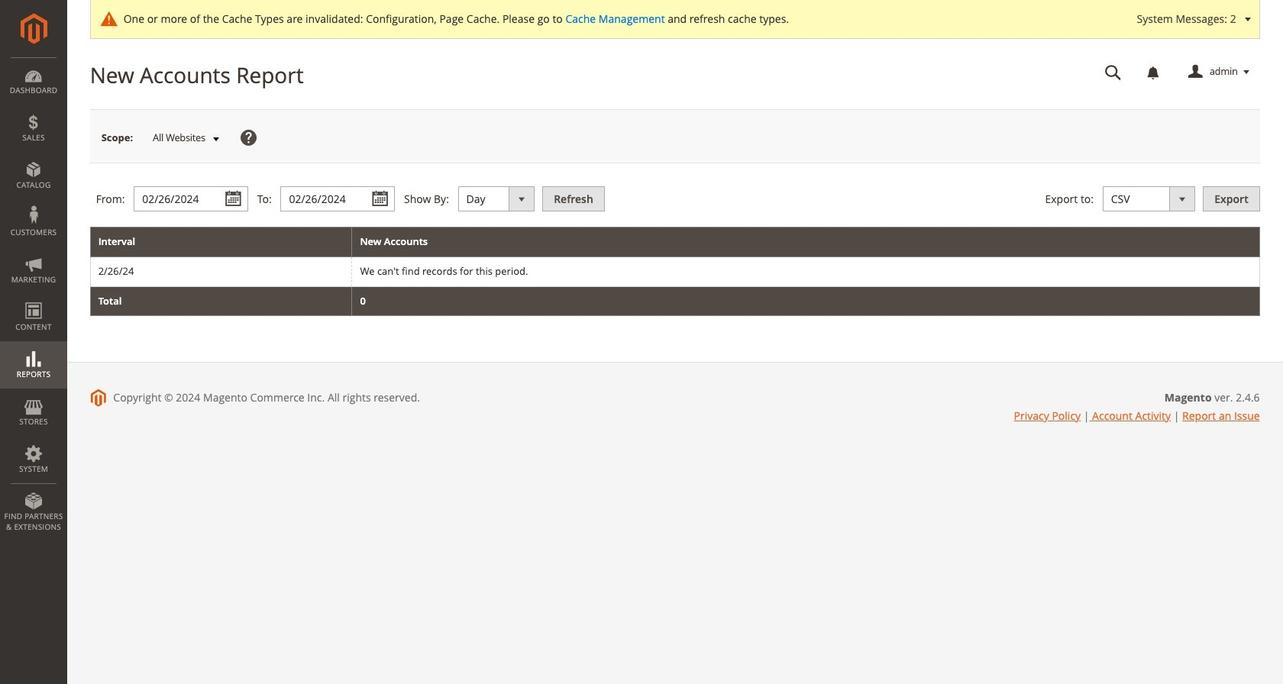 Task type: locate. For each thing, give the bounding box(es) containing it.
menu bar
[[0, 57, 67, 540]]

None text field
[[134, 187, 248, 212]]

None text field
[[1094, 59, 1133, 86], [281, 187, 395, 212], [1094, 59, 1133, 86], [281, 187, 395, 212]]

magento admin panel image
[[20, 13, 47, 44]]



